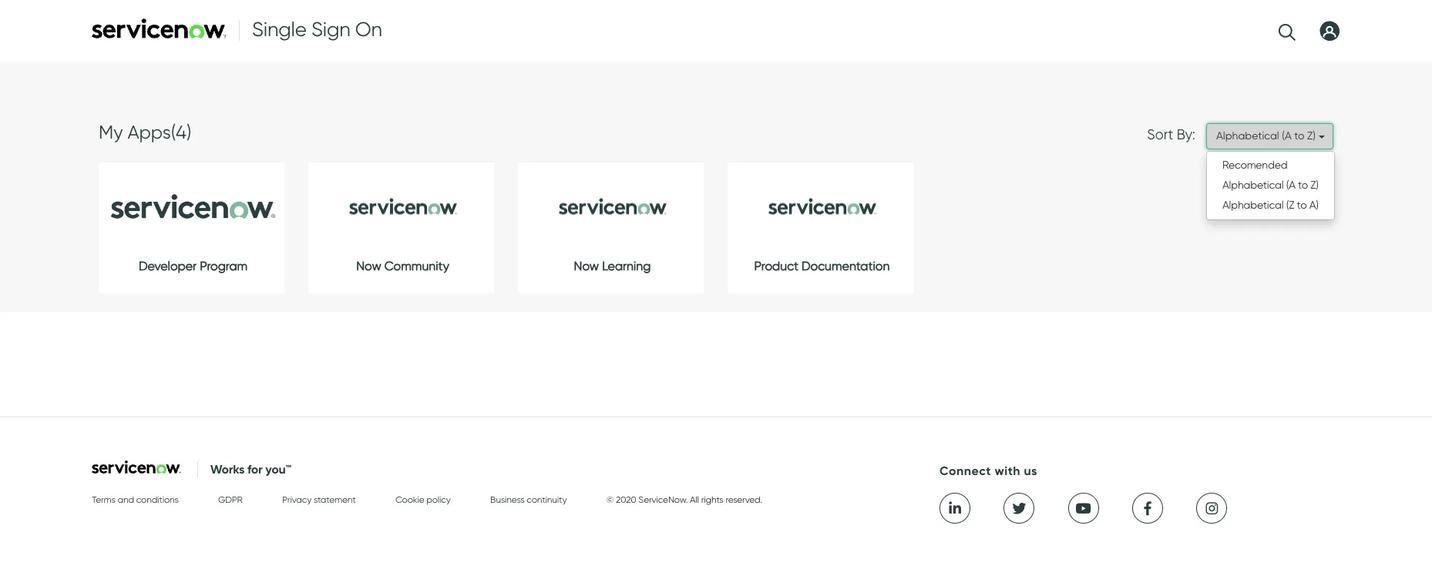 Task type: vqa. For each thing, say whether or not it's contained in the screenshot.
ServiceNow Image to the top
yes



Task type: describe. For each thing, give the bounding box(es) containing it.
connect
[[940, 464, 991, 480]]

rights
[[701, 494, 724, 506]]

(z
[[1286, 199, 1295, 212]]

instagram image
[[1203, 502, 1221, 516]]

now community
[[356, 259, 449, 274]]

single sign on link
[[92, 0, 382, 62]]

for
[[247, 462, 263, 478]]

product documentation button
[[728, 163, 914, 308]]

us
[[1024, 464, 1038, 480]]

single
[[252, 17, 307, 42]]

to inside dropdown button
[[1295, 130, 1305, 143]]

my apps(4) main content
[[0, 62, 1432, 312]]

developer
[[139, 259, 197, 274]]

now for now community
[[356, 259, 381, 274]]

2 vertical spatial to
[[1297, 199, 1307, 212]]

business continuity
[[490, 494, 567, 506]]

servicenow image for single
[[92, 19, 227, 39]]

sign
[[311, 17, 350, 42]]

alphabetical (z to a) link
[[1207, 196, 1334, 216]]

twitter image
[[1011, 502, 1028, 516]]

gdpr
[[218, 494, 243, 506]]

alphabetical (a to z) button
[[1207, 123, 1334, 150]]

alphabetical inside dropdown button
[[1217, 130, 1280, 143]]

©
[[607, 494, 614, 506]]

policy
[[427, 494, 451, 506]]

on
[[355, 17, 382, 42]]

a)
[[1310, 199, 1319, 212]]

alphabetical (a to z) link
[[1207, 176, 1334, 196]]

reserved.
[[726, 494, 763, 506]]

terms and conditions
[[92, 494, 179, 506]]

my apps(4)
[[99, 121, 191, 143]]

statement
[[314, 494, 356, 506]]

youtube image
[[1075, 502, 1092, 516]]

now community button
[[308, 163, 495, 308]]

product documentation
[[754, 259, 890, 274]]

z) inside 'alphabetical (a to z)' dropdown button
[[1308, 130, 1316, 143]]

developer program button
[[99, 163, 285, 308]]

works for you™
[[210, 462, 291, 478]]

now for now learning
[[574, 259, 599, 274]]

facebook image
[[1139, 502, 1157, 516]]



Task type: locate. For each thing, give the bounding box(es) containing it.
terms and conditions link
[[92, 494, 179, 509]]

now left learning
[[574, 259, 599, 274]]

product
[[754, 259, 799, 274]]

(a inside dropdown button
[[1282, 130, 1292, 143]]

recomended link
[[1207, 156, 1334, 176]]

(a up (z
[[1286, 179, 1296, 192]]

terms
[[92, 494, 115, 506]]

z) up the a) on the top right of the page
[[1311, 179, 1319, 192]]

alphabetical up recomended
[[1217, 130, 1280, 143]]

community
[[384, 259, 449, 274]]

1 now from the left
[[356, 259, 381, 274]]

(a up recomended link
[[1282, 130, 1292, 143]]

alphabetical (a to z)
[[1217, 130, 1319, 143]]

0 vertical spatial alphabetical
[[1217, 130, 1280, 143]]

and
[[118, 494, 134, 506]]

cookie policy link
[[395, 494, 451, 509]]

linkedin image
[[947, 502, 964, 516]]

1 vertical spatial z)
[[1311, 179, 1319, 192]]

connect with us
[[940, 464, 1038, 480]]

2 servicenow image from the top
[[92, 461, 181, 474]]

alphabetical down 'alphabetical (a to z)' link
[[1223, 199, 1284, 212]]

0 horizontal spatial now
[[356, 259, 381, 274]]

2020
[[616, 494, 636, 506]]

single sign on
[[252, 17, 382, 42]]

1 horizontal spatial now
[[574, 259, 599, 274]]

with
[[995, 464, 1021, 480]]

my
[[99, 121, 123, 143]]

continuity
[[527, 494, 567, 506]]

now learning
[[574, 259, 651, 274]]

1 vertical spatial alphabetical
[[1223, 179, 1284, 192]]

1 servicenow image from the top
[[92, 19, 227, 39]]

0 vertical spatial servicenow image
[[92, 19, 227, 39]]

program
[[200, 259, 248, 274]]

servicenow.
[[639, 494, 688, 506]]

servicenow image for works
[[92, 461, 181, 474]]

recomended
[[1223, 159, 1288, 172]]

business continuity link
[[490, 494, 567, 509]]

2 now from the left
[[574, 259, 599, 274]]

2 vertical spatial alphabetical
[[1223, 199, 1284, 212]]

sort by:
[[1147, 126, 1196, 143]]

z) inside recomended alphabetical (a to z) alphabetical (z to a)
[[1311, 179, 1319, 192]]

0 vertical spatial (a
[[1282, 130, 1292, 143]]

privacy statement
[[282, 494, 356, 506]]

cookie
[[395, 494, 424, 506]]

alphabetical (a to z) menu
[[1207, 151, 1335, 220]]

business
[[490, 494, 525, 506]]

(a
[[1282, 130, 1292, 143], [1286, 179, 1296, 192]]

works
[[210, 462, 245, 478]]

alphabetical down recomended
[[1223, 179, 1284, 192]]

developer program
[[139, 259, 248, 274]]

documentation
[[802, 259, 890, 274]]

recomended alphabetical (a to z) alphabetical (z to a)
[[1223, 159, 1319, 212]]

cookie policy
[[395, 494, 451, 506]]

conditions
[[136, 494, 179, 506]]

0 vertical spatial z)
[[1308, 130, 1316, 143]]

sort
[[1147, 126, 1174, 143]]

apps(4)
[[128, 121, 191, 143]]

privacy statement link
[[282, 494, 356, 509]]

now
[[356, 259, 381, 274], [574, 259, 599, 274]]

servicenow image inside "single sign on" link
[[92, 19, 227, 39]]

to
[[1295, 130, 1305, 143], [1298, 179, 1308, 192], [1297, 199, 1307, 212]]

© 2020 servicenow. all rights reserved.
[[607, 494, 763, 506]]

0 vertical spatial to
[[1295, 130, 1305, 143]]

privacy
[[282, 494, 312, 506]]

now left community
[[356, 259, 381, 274]]

z)
[[1308, 130, 1316, 143], [1311, 179, 1319, 192]]

z) up recomended link
[[1308, 130, 1316, 143]]

all
[[690, 494, 699, 506]]

now learning button
[[518, 163, 705, 308]]

gdpr link
[[218, 494, 243, 509]]

(a inside recomended alphabetical (a to z) alphabetical (z to a)
[[1286, 179, 1296, 192]]

by:
[[1177, 126, 1196, 143]]

1 vertical spatial (a
[[1286, 179, 1296, 192]]

servicenow image
[[92, 19, 227, 39], [92, 461, 181, 474]]

alphabetical
[[1217, 130, 1280, 143], [1223, 179, 1284, 192], [1223, 199, 1284, 212]]

1 vertical spatial to
[[1298, 179, 1308, 192]]

you™
[[265, 462, 291, 478]]

1 vertical spatial servicenow image
[[92, 461, 181, 474]]

learning
[[602, 259, 651, 274]]



